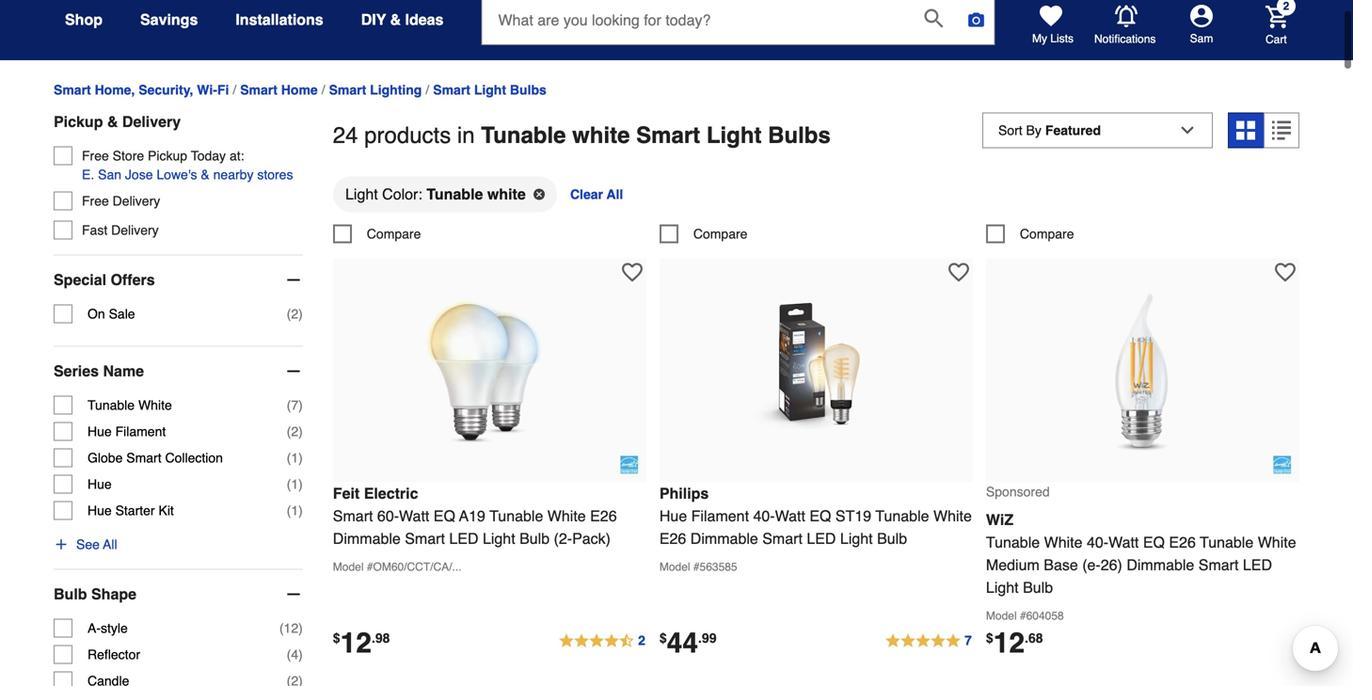 Task type: locate. For each thing, give the bounding box(es) containing it.
fast
[[82, 223, 108, 238]]

563585
[[700, 560, 737, 574]]

white inside philips hue filament 40-watt eq st19 tunable white e26 dimmable smart led light bulb
[[934, 507, 972, 525]]

(
[[287, 306, 291, 321], [287, 398, 291, 413], [287, 424, 291, 439], [287, 450, 291, 465], [287, 477, 291, 492], [287, 503, 291, 518], [279, 621, 284, 636], [287, 647, 291, 662]]

2 horizontal spatial watt
[[1109, 534, 1139, 551]]

e. san jose lowe's & nearby stores
[[82, 167, 293, 182]]

1 vertical spatial ( 2 )
[[287, 424, 303, 439]]

1 horizontal spatial heart outline image
[[949, 262, 969, 283]]

0 horizontal spatial model
[[333, 560, 364, 574]]

0 horizontal spatial heart outline image
[[622, 262, 643, 283]]

3 compare from the left
[[1020, 226, 1074, 241]]

( 2 ) down ( 7 )
[[287, 424, 303, 439]]

hue for hue starter kit
[[88, 503, 112, 518]]

2 horizontal spatial dimmable
[[1127, 556, 1195, 574]]

delivery
[[122, 113, 181, 130], [113, 193, 160, 209], [111, 223, 159, 238]]

& down home,
[[107, 113, 118, 130]]

1 free from the top
[[82, 148, 109, 163]]

hue up see all
[[88, 503, 112, 518]]

0 vertical spatial delivery
[[122, 113, 181, 130]]

0 vertical spatial all
[[607, 187, 623, 202]]

1 vertical spatial ( 1 )
[[287, 477, 303, 492]]

model for smart 60-watt eq a19 tunable white e26 dimmable smart led light bulb (2-pack)
[[333, 560, 364, 574]]

$ left .99
[[660, 630, 667, 646]]

heart outline image
[[622, 262, 643, 283], [949, 262, 969, 283], [1275, 262, 1296, 283]]

wiztunable white 40-watt eq e26 tunable white medium base (e-26) dimmable smart led light bulb element
[[986, 258, 1300, 482]]

1 horizontal spatial white
[[572, 122, 630, 148]]

2 left 44
[[638, 633, 646, 648]]

model for hue filament 40-watt eq st19 tunable white e26 dimmable smart led light bulb
[[660, 560, 690, 574]]

1 compare from the left
[[367, 226, 421, 241]]

1 horizontal spatial pickup
[[148, 148, 187, 163]]

40- inside wiz tunable white 40-watt eq e26 tunable white medium base (e-26) dimmable smart led light bulb
[[1087, 534, 1109, 551]]

2 horizontal spatial $
[[986, 630, 994, 646]]

1 vertical spatial filament
[[691, 507, 749, 525]]

special offers
[[54, 271, 155, 289]]

e26 inside philips hue filament 40-watt eq st19 tunable white e26 dimmable smart led light bulb
[[660, 530, 686, 547]]

compare inside 5014017943 element
[[1020, 226, 1074, 241]]

0 vertical spatial white
[[572, 122, 630, 148]]

1 horizontal spatial dimmable
[[691, 530, 758, 547]]

compare for 5005451949 element
[[694, 226, 748, 241]]

home
[[281, 82, 318, 97]]

close circle filled image
[[533, 189, 545, 200]]

watt inside wiz tunable white 40-watt eq e26 tunable white medium base (e-26) dimmable smart led light bulb
[[1109, 534, 1139, 551]]

a-style
[[88, 621, 128, 636]]

2 horizontal spatial compare
[[1020, 226, 1074, 241]]

0 vertical spatial 1
[[291, 450, 298, 465]]

0 horizontal spatial all
[[103, 537, 117, 552]]

1 down ( 7 )
[[291, 450, 298, 465]]

hue down globe
[[88, 477, 112, 492]]

e26 inside feit electric smart 60-watt eq a19 tunable white e26 dimmable smart led light bulb (2-pack)
[[590, 507, 617, 525]]

.98
[[372, 630, 390, 646]]

0 horizontal spatial eq
[[434, 507, 455, 525]]

2 horizontal spatial &
[[390, 11, 401, 28]]

1 horizontal spatial led
[[807, 530, 836, 547]]

1 vertical spatial 40-
[[1087, 534, 1109, 551]]

1 horizontal spatial energy star qualified image
[[1273, 455, 1292, 474]]

1 1 from the top
[[291, 450, 298, 465]]

light inside feit electric smart 60-watt eq a19 tunable white e26 dimmable smart led light bulb (2-pack)
[[483, 530, 515, 547]]

minus image inside bulb shape button
[[284, 585, 303, 604]]

0 horizontal spatial energy star qualified image
[[620, 455, 639, 474]]

( for white
[[287, 398, 291, 413]]

& right diy
[[390, 11, 401, 28]]

model left om60/cct/ca/...
[[333, 560, 364, 574]]

1 horizontal spatial 12
[[340, 627, 372, 659]]

fast delivery
[[82, 223, 159, 238]]

e26
[[590, 507, 617, 525], [660, 530, 686, 547], [1169, 534, 1196, 551]]

$ left '.98'
[[333, 630, 340, 646]]

1
[[291, 450, 298, 465], [291, 477, 298, 492], [291, 503, 298, 518]]

pickup
[[54, 113, 103, 130], [148, 148, 187, 163]]

minus image
[[284, 271, 303, 289], [284, 585, 303, 604]]

shape
[[91, 585, 136, 603]]

lowe's home improvement lists image
[[1040, 5, 1063, 27]]

2 vertical spatial &
[[201, 167, 210, 182]]

)
[[298, 306, 303, 321], [298, 398, 303, 413], [298, 424, 303, 439], [298, 450, 303, 465], [298, 477, 303, 492], [298, 503, 303, 518], [298, 621, 303, 636], [298, 647, 303, 662]]

delivery down free delivery
[[111, 223, 159, 238]]

2 vertical spatial delivery
[[111, 223, 159, 238]]

1 horizontal spatial filament
[[691, 507, 749, 525]]

0 horizontal spatial watt
[[399, 507, 429, 525]]

0 vertical spatial 40-
[[753, 507, 775, 525]]

2
[[291, 306, 298, 321], [291, 424, 298, 439], [638, 633, 646, 648]]

eq for a19
[[434, 507, 455, 525]]

1 horizontal spatial 7
[[965, 633, 972, 648]]

watt for filament
[[775, 507, 806, 525]]

/ right the lighting
[[426, 82, 429, 97]]

0 vertical spatial free
[[82, 148, 109, 163]]

0 horizontal spatial pickup
[[54, 113, 103, 130]]

dimmable inside feit electric smart 60-watt eq a19 tunable white e26 dimmable smart led light bulb (2-pack)
[[333, 530, 401, 547]]

all for see all
[[103, 537, 117, 552]]

2 horizontal spatial 12
[[994, 627, 1025, 659]]

0 vertical spatial filament
[[115, 424, 166, 439]]

2 vertical spatial ( 1 )
[[287, 503, 303, 518]]

( 12 )
[[279, 621, 303, 636]]

minus image up minus icon
[[284, 271, 303, 289]]

( 2 )
[[287, 306, 303, 321], [287, 424, 303, 439]]

energy star qualified image for feit electricsmart 60-watt eq a19 tunable white e26 dimmable smart led light bulb (2-pack) element
[[620, 455, 639, 474]]

5013815977 element
[[333, 224, 421, 243]]

$ inside $ 12 .68
[[986, 630, 994, 646]]

5 stars image
[[885, 630, 973, 653]]

1 ( 1 ) from the top
[[287, 450, 303, 465]]

/
[[233, 82, 236, 97], [322, 82, 325, 97], [426, 82, 429, 97]]

list box containing light color:
[[333, 175, 1300, 224]]

delivery down smart home, security, wi-fi link at the left top of page
[[122, 113, 181, 130]]

2 compare from the left
[[694, 226, 748, 241]]

free delivery
[[82, 193, 160, 209]]

4 ) from the top
[[298, 450, 303, 465]]

philips hue filament 40-watt eq st19 tunable white e26 dimmable smart led light bulb
[[660, 485, 972, 547]]

watt left st19
[[775, 507, 806, 525]]

all inside 'button'
[[607, 187, 623, 202]]

smart inside wiz tunable white 40-watt eq e26 tunable white medium base (e-26) dimmable smart led light bulb
[[1199, 556, 1239, 574]]

1 horizontal spatial $
[[660, 630, 667, 646]]

2 horizontal spatial heart outline image
[[1275, 262, 1296, 283]]

my lists link
[[1032, 5, 1074, 46]]

0 horizontal spatial white
[[487, 185, 526, 203]]

2 minus image from the top
[[284, 585, 303, 604]]

4
[[291, 647, 298, 662]]

1 vertical spatial 7
[[965, 633, 972, 648]]

1 ) from the top
[[298, 306, 303, 321]]

2 horizontal spatial eq
[[1143, 534, 1165, 551]]

7 down minus icon
[[291, 398, 298, 413]]

led inside philips hue filament 40-watt eq st19 tunable white e26 dimmable smart led light bulb
[[807, 530, 836, 547]]

1 minus image from the top
[[284, 271, 303, 289]]

12 for $ 12 .98
[[340, 627, 372, 659]]

light
[[474, 82, 506, 97], [707, 122, 762, 148], [345, 185, 378, 203], [483, 530, 515, 547], [840, 530, 873, 547], [986, 579, 1019, 596]]

# up '.68'
[[1020, 609, 1026, 622]]

2 free from the top
[[82, 193, 109, 209]]

white
[[572, 122, 630, 148], [487, 185, 526, 203]]

( 1 ) left 60-
[[287, 503, 303, 518]]

actual price $44.99 element
[[660, 627, 717, 659]]

bulb
[[520, 530, 550, 547], [877, 530, 907, 547], [1023, 579, 1053, 596], [54, 585, 87, 603]]

0 vertical spatial 2
[[291, 306, 298, 321]]

1 left feit
[[291, 477, 298, 492]]

40-
[[753, 507, 775, 525], [1087, 534, 1109, 551]]

hue up globe
[[88, 424, 112, 439]]

e26 inside wiz tunable white 40-watt eq e26 tunable white medium base (e-26) dimmable smart led light bulb
[[1169, 534, 1196, 551]]

2 ) from the top
[[298, 398, 303, 413]]

style
[[101, 621, 128, 636]]

free down e.
[[82, 193, 109, 209]]

1 horizontal spatial 40-
[[1087, 534, 1109, 551]]

hue for hue filament
[[88, 424, 112, 439]]

2 horizontal spatial #
[[1020, 609, 1026, 622]]

6 ) from the top
[[298, 503, 303, 518]]

eq inside feit electric smart 60-watt eq a19 tunable white e26 dimmable smart led light bulb (2-pack)
[[434, 507, 455, 525]]

store
[[113, 148, 144, 163]]

2 / from the left
[[322, 82, 325, 97]]

/ right home
[[322, 82, 325, 97]]

model # 604058
[[986, 609, 1064, 622]]

( 1 ) for kit
[[287, 503, 303, 518]]

.68
[[1025, 630, 1043, 646]]

dimmable for smart
[[333, 530, 401, 547]]

fi
[[217, 82, 229, 97]]

compare for 5014017943 element
[[1020, 226, 1074, 241]]

12
[[284, 621, 298, 636], [340, 627, 372, 659], [994, 627, 1025, 659]]

philips hue filament 40-watt eq st19 tunable white e26 dimmable smart led light bulb image
[[713, 268, 920, 475]]

None search field
[[481, 0, 995, 63]]

dimmable down 60-
[[333, 530, 401, 547]]

collection
[[165, 450, 223, 465]]

0 horizontal spatial $
[[333, 630, 340, 646]]

8 ) from the top
[[298, 647, 303, 662]]

1 horizontal spatial #
[[694, 560, 700, 574]]

hue filament
[[88, 424, 166, 439]]

energy star qualified image
[[620, 455, 639, 474], [1273, 455, 1292, 474]]

1 horizontal spatial e26
[[660, 530, 686, 547]]

# up .99
[[694, 560, 700, 574]]

my
[[1032, 32, 1048, 45]]

0 vertical spatial minus image
[[284, 271, 303, 289]]

hue down "philips"
[[660, 507, 687, 525]]

1 horizontal spatial all
[[607, 187, 623, 202]]

1 / from the left
[[233, 82, 236, 97]]

1 ( 2 ) from the top
[[287, 306, 303, 321]]

0 horizontal spatial e26
[[590, 507, 617, 525]]

2 ( 1 ) from the top
[[287, 477, 303, 492]]

feit electricsmart 60-watt eq a19 tunable white e26 dimmable smart led light bulb (2-pack) element
[[333, 258, 646, 482]]

savings button
[[140, 3, 198, 37]]

free up e.
[[82, 148, 109, 163]]

0 vertical spatial ( 1 )
[[287, 450, 303, 465]]

my lists
[[1032, 32, 1074, 45]]

all right see
[[103, 537, 117, 552]]

12 down model # 604058
[[994, 627, 1025, 659]]

5014017943 element
[[986, 224, 1074, 243]]

e26 for hue filament 40-watt eq st19 tunable white e26 dimmable smart led light bulb
[[660, 530, 686, 547]]

12 right 4
[[340, 627, 372, 659]]

12 for ( 12 )
[[284, 621, 298, 636]]

list view image
[[1272, 121, 1291, 140]]

2 horizontal spatial led
[[1243, 556, 1272, 574]]

dimmable for filament
[[691, 530, 758, 547]]

1 horizontal spatial model
[[660, 560, 690, 574]]

$ inside $ 12 .98
[[333, 630, 340, 646]]

led inside feit electric smart 60-watt eq a19 tunable white e26 dimmable smart led light bulb (2-pack)
[[449, 530, 479, 547]]

watt up the 26)
[[1109, 534, 1139, 551]]

2 $ from the left
[[660, 630, 667, 646]]

7 ) from the top
[[298, 621, 303, 636]]

$
[[333, 630, 340, 646], [660, 630, 667, 646], [986, 630, 994, 646]]

40- inside philips hue filament 40-watt eq st19 tunable white e26 dimmable smart led light bulb
[[753, 507, 775, 525]]

2 vertical spatial 1
[[291, 503, 298, 518]]

smart
[[54, 82, 91, 97], [240, 82, 278, 97], [329, 82, 366, 97], [433, 82, 471, 97], [636, 122, 700, 148], [126, 450, 161, 465], [333, 507, 373, 525], [405, 530, 445, 547], [763, 530, 803, 547], [1199, 556, 1239, 574]]

free store pickup today at:
[[82, 148, 244, 163]]

0 horizontal spatial &
[[107, 113, 118, 130]]

list box
[[333, 175, 1300, 224]]

1 vertical spatial pickup
[[148, 148, 187, 163]]

40- for (e-
[[1087, 534, 1109, 551]]

1 horizontal spatial compare
[[694, 226, 748, 241]]

40- up (e- at the right bottom of the page
[[1087, 534, 1109, 551]]

0 horizontal spatial 12
[[284, 621, 298, 636]]

filament
[[115, 424, 166, 439], [691, 507, 749, 525]]

minus image for bulb shape
[[284, 585, 303, 604]]

3 1 from the top
[[291, 503, 298, 518]]

/ right fi
[[233, 82, 236, 97]]

1 vertical spatial 1
[[291, 477, 298, 492]]

0 horizontal spatial bulbs
[[510, 82, 547, 97]]

# up '.98'
[[367, 560, 373, 574]]

minus image for special offers
[[284, 271, 303, 289]]

1 energy star qualified image from the left
[[620, 455, 639, 474]]

$ 44 .99
[[660, 627, 717, 659]]

watt inside feit electric smart 60-watt eq a19 tunable white e26 dimmable smart led light bulb (2-pack)
[[399, 507, 429, 525]]

dimmable inside philips hue filament 40-watt eq st19 tunable white e26 dimmable smart led light bulb
[[691, 530, 758, 547]]

on sale
[[88, 306, 135, 321]]

0 horizontal spatial compare
[[367, 226, 421, 241]]

delivery down jose
[[113, 193, 160, 209]]

compare for 5013815977 element
[[367, 226, 421, 241]]

2 ( 2 ) from the top
[[287, 424, 303, 439]]

hue
[[88, 424, 112, 439], [88, 477, 112, 492], [88, 503, 112, 518], [660, 507, 687, 525]]

0 horizontal spatial 40-
[[753, 507, 775, 525]]

watt for smart
[[399, 507, 429, 525]]

1 horizontal spatial eq
[[810, 507, 831, 525]]

st19
[[836, 507, 872, 525]]

1 vertical spatial bulbs
[[768, 122, 831, 148]]

tunable white
[[88, 398, 172, 413]]

26)
[[1101, 556, 1123, 574]]

in
[[457, 122, 475, 148]]

e26 for smart 60-watt eq a19 tunable white e26 dimmable smart led light bulb (2-pack)
[[590, 507, 617, 525]]

0 horizontal spatial /
[[233, 82, 236, 97]]

filament down tunable white
[[115, 424, 166, 439]]

12 up 4
[[284, 621, 298, 636]]

1 horizontal spatial watt
[[775, 507, 806, 525]]

3 $ from the left
[[986, 630, 994, 646]]

hue for hue
[[88, 477, 112, 492]]

model
[[333, 560, 364, 574], [660, 560, 690, 574], [986, 609, 1017, 622]]

& down today
[[201, 167, 210, 182]]

reflector
[[88, 647, 140, 662]]

1 vertical spatial 2
[[291, 424, 298, 439]]

dimmable up 563585
[[691, 530, 758, 547]]

2 horizontal spatial e26
[[1169, 534, 1196, 551]]

40- left st19
[[753, 507, 775, 525]]

stores
[[257, 167, 293, 182]]

ideas
[[405, 11, 444, 28]]

$ inside '$ 44 .99'
[[660, 630, 667, 646]]

) for starter
[[298, 503, 303, 518]]

compare
[[367, 226, 421, 241], [694, 226, 748, 241], [1020, 226, 1074, 241]]

minus image up ( 12 )
[[284, 585, 303, 604]]

minus image inside special offers button
[[284, 271, 303, 289]]

dimmable right the 26)
[[1127, 556, 1195, 574]]

bulb inside wiz tunable white 40-watt eq e26 tunable white medium base (e-26) dimmable smart led light bulb
[[1023, 579, 1053, 596]]

2 horizontal spatial /
[[426, 82, 429, 97]]

2 energy star qualified image from the left
[[1273, 455, 1292, 474]]

tunable inside feit electric smart 60-watt eq a19 tunable white e26 dimmable smart led light bulb (2-pack)
[[490, 507, 543, 525]]

model # 563585
[[660, 560, 737, 574]]

smart home link
[[240, 82, 318, 97]]

eq for st19
[[810, 507, 831, 525]]

diy & ideas button
[[361, 3, 444, 37]]

# for philips hue filament 40-watt eq st19 tunable white e26 dimmable smart led light bulb
[[694, 560, 700, 574]]

1 vertical spatial delivery
[[113, 193, 160, 209]]

compare inside 5005451949 element
[[694, 226, 748, 241]]

eq inside philips hue filament 40-watt eq st19 tunable white e26 dimmable smart led light bulb
[[810, 507, 831, 525]]

(e-
[[1083, 556, 1101, 574]]

lowe's
[[157, 167, 197, 182]]

1 vertical spatial &
[[107, 113, 118, 130]]

cart
[[1266, 33, 1287, 46]]

( 1 ) left feit
[[287, 477, 303, 492]]

0 horizontal spatial #
[[367, 560, 373, 574]]

0 horizontal spatial led
[[449, 530, 479, 547]]

2 down ( 7 )
[[291, 424, 298, 439]]

free
[[82, 148, 109, 163], [82, 193, 109, 209]]

filament down "philips"
[[691, 507, 749, 525]]

watt down 'electric'
[[399, 507, 429, 525]]

white inside feit electric smart 60-watt eq a19 tunable white e26 dimmable smart led light bulb (2-pack)
[[548, 507, 586, 525]]

white up 'clear all'
[[572, 122, 630, 148]]

watt inside philips hue filament 40-watt eq st19 tunable white e26 dimmable smart led light bulb
[[775, 507, 806, 525]]

eq inside wiz tunable white 40-watt eq e26 tunable white medium base (e-26) dimmable smart led light bulb
[[1143, 534, 1165, 551]]

wi-
[[197, 82, 217, 97]]

( 2 ) up minus icon
[[287, 306, 303, 321]]

light inside smart home, security, wi-fi / smart home / smart lighting / smart light bulbs
[[474, 82, 506, 97]]

diy
[[361, 11, 386, 28]]

0 horizontal spatial 7
[[291, 398, 298, 413]]

1 horizontal spatial bulbs
[[768, 122, 831, 148]]

a19
[[459, 507, 486, 525]]

1 horizontal spatial /
[[322, 82, 325, 97]]

white
[[138, 398, 172, 413], [548, 507, 586, 525], [934, 507, 972, 525], [1044, 534, 1083, 551], [1258, 534, 1297, 551]]

white inside list box
[[487, 185, 526, 203]]

minus image
[[284, 362, 303, 381]]

7 left the actual price $12.68 element
[[965, 633, 972, 648]]

pickup up lowe's
[[148, 148, 187, 163]]

camera image
[[967, 10, 986, 29]]

series
[[54, 362, 99, 380]]

dimmable
[[333, 530, 401, 547], [691, 530, 758, 547], [1127, 556, 1195, 574]]

( 1 ) down ( 7 )
[[287, 450, 303, 465]]

2 up minus icon
[[291, 306, 298, 321]]

1 left 60-
[[291, 503, 298, 518]]

1 vertical spatial minus image
[[284, 585, 303, 604]]

1 vertical spatial white
[[487, 185, 526, 203]]

compare inside 5013815977 element
[[367, 226, 421, 241]]

white left close circle filled image
[[487, 185, 526, 203]]

all inside button
[[103, 537, 117, 552]]

philips
[[660, 485, 709, 502]]

$ for $ 12 .68
[[986, 630, 994, 646]]

2 1 from the top
[[291, 477, 298, 492]]

3 ) from the top
[[298, 424, 303, 439]]

2 vertical spatial 2
[[638, 633, 646, 648]]

0 vertical spatial &
[[390, 11, 401, 28]]

$ down model # 604058
[[986, 630, 994, 646]]

delivery for fast delivery
[[111, 223, 159, 238]]

delivery for free delivery
[[113, 193, 160, 209]]

5005451949 element
[[660, 224, 748, 243]]

watt for white
[[1109, 534, 1139, 551]]

model up the actual price $12.68 element
[[986, 609, 1017, 622]]

1 vertical spatial free
[[82, 193, 109, 209]]

all right clear
[[607, 187, 623, 202]]

1 vertical spatial all
[[103, 537, 117, 552]]

pickup down home,
[[54, 113, 103, 130]]

0 vertical spatial bulbs
[[510, 82, 547, 97]]

3 ( 1 ) from the top
[[287, 503, 303, 518]]

0 horizontal spatial dimmable
[[333, 530, 401, 547]]

0 vertical spatial ( 2 )
[[287, 306, 303, 321]]

7 inside 5 stars image
[[965, 633, 972, 648]]

1 $ from the left
[[333, 630, 340, 646]]

model left 563585
[[660, 560, 690, 574]]



Task type: describe. For each thing, give the bounding box(es) containing it.
lowe's home improvement cart image
[[1266, 5, 1288, 28]]

jose
[[125, 167, 153, 182]]

savings
[[140, 11, 198, 28]]

lists
[[1051, 32, 1074, 45]]

om60/cct/ca/...
[[373, 560, 462, 574]]

) for filament
[[298, 424, 303, 439]]

5 ) from the top
[[298, 477, 303, 492]]

diy & ideas
[[361, 11, 444, 28]]

sam button
[[1157, 5, 1247, 46]]

light inside wiz tunable white 40-watt eq e26 tunable white medium base (e-26) dimmable smart led light bulb
[[986, 579, 1019, 596]]

series name button
[[54, 347, 303, 396]]

& for diy
[[390, 11, 401, 28]]

40- for smart
[[753, 507, 775, 525]]

) for sale
[[298, 306, 303, 321]]

2 horizontal spatial model
[[986, 609, 1017, 622]]

light inside philips hue filament 40-watt eq st19 tunable white e26 dimmable smart led light bulb
[[840, 530, 873, 547]]

7 button
[[885, 630, 973, 653]]

1 heart outline image from the left
[[622, 262, 643, 283]]

24
[[333, 122, 358, 148]]

actual price $12.68 element
[[986, 627, 1043, 659]]

series name
[[54, 362, 144, 380]]

plus image
[[54, 537, 69, 552]]

( for smart
[[287, 450, 291, 465]]

2 for hue filament
[[291, 424, 298, 439]]

3 / from the left
[[426, 82, 429, 97]]

filament inside philips hue filament 40-watt eq st19 tunable white e26 dimmable smart led light bulb
[[691, 507, 749, 525]]

0 horizontal spatial filament
[[115, 424, 166, 439]]

( for starter
[[287, 503, 291, 518]]

see all
[[76, 537, 117, 552]]

smart lighting link
[[329, 82, 422, 97]]

a-
[[88, 621, 101, 636]]

base
[[1044, 556, 1078, 574]]

products
[[364, 122, 451, 148]]

installations
[[236, 11, 323, 28]]

( 7 )
[[287, 398, 303, 413]]

light color: tunable white
[[345, 185, 526, 203]]

white for philips
[[934, 507, 972, 525]]

2 heart outline image from the left
[[949, 262, 969, 283]]

) for style
[[298, 621, 303, 636]]

search image
[[925, 9, 943, 28]]

white for feit electric
[[548, 507, 586, 525]]

smart home, security, wi-fi link
[[54, 82, 229, 97]]

$ 12 .98
[[333, 627, 390, 659]]

bulb inside button
[[54, 585, 87, 603]]

& for pickup
[[107, 113, 118, 130]]

44
[[667, 627, 698, 659]]

3 heart outline image from the left
[[1275, 262, 1296, 283]]

san
[[98, 167, 121, 182]]

white for wiz
[[1258, 534, 1297, 551]]

pack)
[[572, 530, 611, 547]]

globe smart collection
[[88, 450, 223, 465]]

offers
[[111, 271, 155, 289]]

( 2 ) for sale
[[287, 306, 303, 321]]

cart button
[[1240, 0, 1296, 47]]

( for style
[[279, 621, 284, 636]]

free for free store pickup today at:
[[82, 148, 109, 163]]

smart inside philips hue filament 40-watt eq st19 tunable white e26 dimmable smart led light bulb
[[763, 530, 803, 547]]

clear
[[570, 187, 603, 202]]

eq for e26
[[1143, 534, 1165, 551]]

( 1 ) for collection
[[287, 450, 303, 465]]

model # om60/cct/ca/...
[[333, 560, 462, 574]]

installations button
[[236, 3, 323, 37]]

hue inside philips hue filament 40-watt eq st19 tunable white e26 dimmable smart led light bulb
[[660, 507, 687, 525]]

led for a19
[[449, 530, 479, 547]]

feit electric smart 60-watt eq a19 tunable white e26 dimmable smart led light bulb (2-pack)
[[333, 485, 617, 547]]

pickup & delivery
[[54, 113, 181, 130]]

clear all button
[[568, 175, 625, 213]]

bulb shape
[[54, 585, 136, 603]]

color:
[[382, 185, 422, 203]]

notifications
[[1095, 32, 1156, 45]]

1 for kit
[[291, 503, 298, 518]]

led inside wiz tunable white 40-watt eq e26 tunable white medium base (e-26) dimmable smart led light bulb
[[1243, 556, 1272, 574]]

special offers button
[[54, 256, 303, 305]]

lighting
[[370, 82, 422, 97]]

all for clear all
[[607, 187, 623, 202]]

security,
[[139, 82, 193, 97]]

tunable inside philips hue filament 40-watt eq st19 tunable white e26 dimmable smart led light bulb
[[876, 507, 929, 525]]

) for smart
[[298, 450, 303, 465]]

clear all
[[570, 187, 623, 202]]

energy star qualified image for the wiztunable white 40-watt eq e26 tunable white medium base (e-26) dimmable smart led light bulb 'element'
[[1273, 455, 1292, 474]]

free for free delivery
[[82, 193, 109, 209]]

1 for collection
[[291, 450, 298, 465]]

actual price $12.98 element
[[333, 627, 390, 659]]

bulb inside philips hue filament 40-watt eq st19 tunable white e26 dimmable smart led light bulb
[[877, 530, 907, 547]]

home,
[[95, 82, 135, 97]]

lowe's home improvement notification center image
[[1115, 5, 1138, 28]]

# for feit electric smart 60-watt eq a19 tunable white e26 dimmable smart led light bulb (2-pack)
[[367, 560, 373, 574]]

smart home, security, wi-fi / smart home / smart lighting / smart light bulbs
[[54, 82, 547, 97]]

( for sale
[[287, 306, 291, 321]]

) for white
[[298, 398, 303, 413]]

nearby
[[213, 167, 254, 182]]

bulbs inside smart home, security, wi-fi / smart home / smart lighting / smart light bulbs
[[510, 82, 547, 97]]

see all button
[[54, 535, 117, 554]]

wiz
[[986, 511, 1014, 528]]

Search Query text field
[[482, 0, 910, 44]]

feit electric smart 60-watt eq a19 tunable white e26 dimmable smart led light bulb (2-pack) image
[[386, 268, 593, 475]]

e.
[[82, 167, 94, 182]]

$ for $ 44 .99
[[660, 630, 667, 646]]

bulb inside feit electric smart 60-watt eq a19 tunable white e26 dimmable smart led light bulb (2-pack)
[[520, 530, 550, 547]]

4.5 stars image
[[558, 630, 646, 653]]

( for filament
[[287, 424, 291, 439]]

special
[[54, 271, 106, 289]]

.99
[[698, 630, 717, 646]]

dimmable inside wiz tunable white 40-watt eq e26 tunable white medium base (e-26) dimmable smart led light bulb
[[1127, 556, 1195, 574]]

medium
[[986, 556, 1040, 574]]

led for st19
[[807, 530, 836, 547]]

e. san jose lowe's & nearby stores button
[[82, 165, 293, 184]]

electric
[[364, 485, 418, 502]]

on
[[88, 306, 105, 321]]

name
[[103, 362, 144, 380]]

12 for $ 12 .68
[[994, 627, 1025, 659]]

hue starter kit
[[88, 503, 174, 518]]

$ for $ 12 .98
[[333, 630, 340, 646]]

kit
[[159, 503, 174, 518]]

light inside list box
[[345, 185, 378, 203]]

globe
[[88, 450, 123, 465]]

feit
[[333, 485, 360, 502]]

see
[[76, 537, 100, 552]]

2 button
[[558, 630, 646, 653]]

today
[[191, 148, 226, 163]]

starter
[[115, 503, 155, 518]]

1 horizontal spatial &
[[201, 167, 210, 182]]

sam
[[1190, 32, 1213, 45]]

60-
[[377, 507, 399, 525]]

0 vertical spatial 7
[[291, 398, 298, 413]]

bulb shape button
[[54, 570, 303, 619]]

wiz tunable white 40-watt eq e26 tunable white medium base (e-26) dimmable smart led light bulb
[[986, 511, 1297, 596]]

wiz tunable white 40-watt eq e26 tunable white medium base (e-26) dimmable smart led light bulb image
[[1039, 268, 1247, 475]]

( 2 ) for filament
[[287, 424, 303, 439]]

smart light bulbs link
[[433, 82, 547, 97]]

2 inside the 4.5 stars image
[[638, 633, 646, 648]]

(2-
[[554, 530, 572, 547]]

604058
[[1026, 609, 1064, 622]]

2 for on sale
[[291, 306, 298, 321]]

$ 12 .68
[[986, 627, 1043, 659]]

grid view image
[[1237, 121, 1256, 140]]

0 vertical spatial pickup
[[54, 113, 103, 130]]

( 4 )
[[287, 647, 303, 662]]

24 products in tunable white smart light bulbs
[[333, 122, 831, 148]]



Task type: vqa. For each thing, say whether or not it's contained in the screenshot.
Household to the top
no



